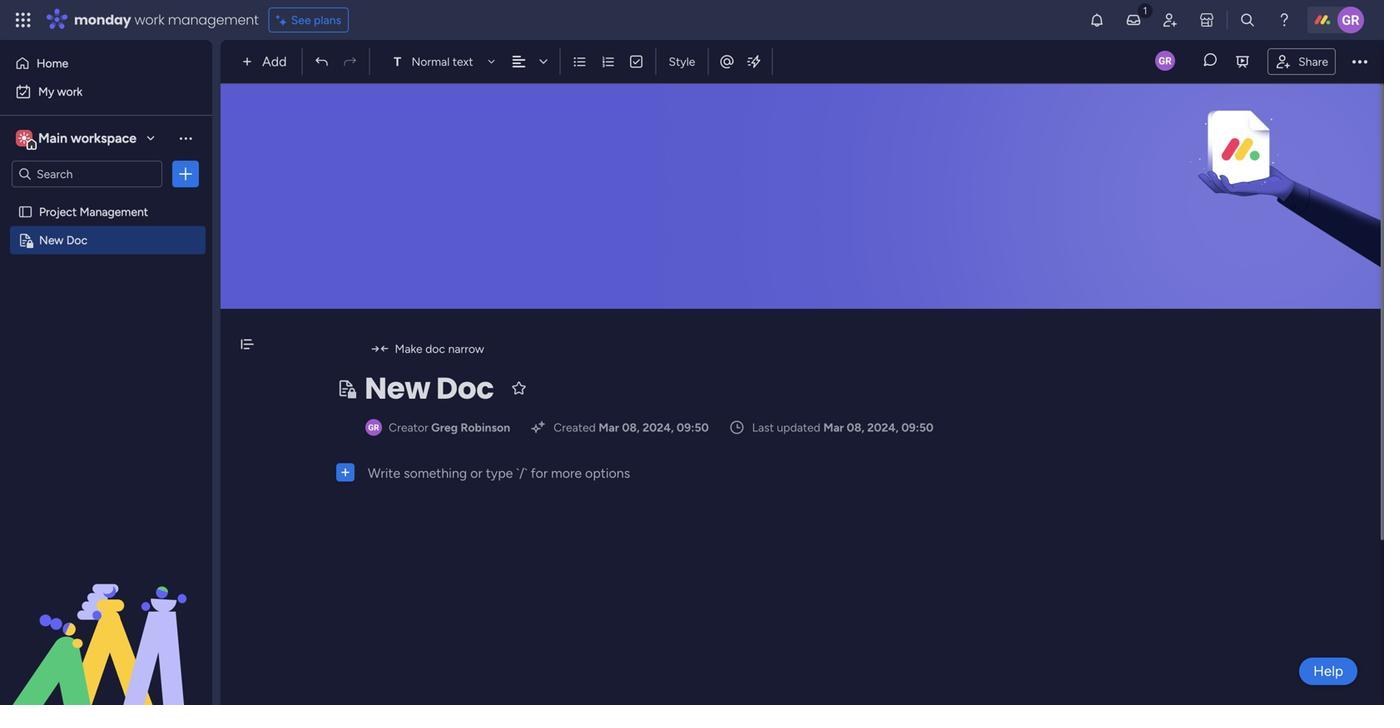 Task type: locate. For each thing, give the bounding box(es) containing it.
work
[[135, 10, 164, 29], [57, 84, 83, 99]]

1 horizontal spatial mar
[[824, 420, 844, 435]]

1 2024, from the left
[[643, 420, 674, 435]]

new doc
[[39, 233, 87, 247], [365, 367, 494, 409]]

1 horizontal spatial doc
[[436, 367, 494, 409]]

08, right created
[[622, 420, 640, 435]]

style
[[669, 55, 696, 69]]

update feed image
[[1126, 12, 1142, 28]]

mar
[[599, 420, 619, 435], [824, 420, 844, 435]]

0 vertical spatial new doc
[[39, 233, 87, 247]]

make
[[395, 342, 423, 356]]

main
[[38, 130, 67, 146]]

creator
[[389, 420, 428, 435]]

new down project
[[39, 233, 63, 247]]

doc
[[66, 233, 87, 247], [436, 367, 494, 409]]

1 horizontal spatial new
[[365, 367, 430, 409]]

new doc down project
[[39, 233, 87, 247]]

New Doc field
[[360, 367, 498, 410]]

workspace image
[[16, 129, 32, 147], [18, 129, 30, 147]]

doc down narrow
[[436, 367, 494, 409]]

0 horizontal spatial work
[[57, 84, 83, 99]]

new
[[39, 233, 63, 247], [365, 367, 430, 409]]

private board image down public board icon
[[17, 232, 33, 248]]

last
[[752, 420, 774, 435]]

08, right the updated
[[847, 420, 865, 435]]

2 mar from the left
[[824, 420, 844, 435]]

my
[[38, 84, 54, 99]]

created mar 08, 2024, 09:50
[[554, 420, 709, 435]]

2 workspace image from the left
[[18, 129, 30, 147]]

new doc inside field
[[365, 367, 494, 409]]

1 horizontal spatial 08,
[[847, 420, 865, 435]]

public board image
[[17, 204, 33, 220]]

workspace
[[71, 130, 137, 146]]

0 horizontal spatial doc
[[66, 233, 87, 247]]

dynamic values image
[[745, 53, 762, 70]]

invite members image
[[1162, 12, 1179, 28]]

see plans
[[291, 13, 341, 27]]

list box
[[0, 194, 212, 479]]

greg
[[431, 420, 458, 435]]

0 horizontal spatial 2024,
[[643, 420, 674, 435]]

new doc down make doc narrow button
[[365, 367, 494, 409]]

1 horizontal spatial new doc
[[365, 367, 494, 409]]

add button
[[236, 48, 297, 75]]

work for monday
[[135, 10, 164, 29]]

1 image
[[1138, 1, 1153, 20]]

options image
[[177, 166, 194, 182]]

updated
[[777, 420, 821, 435]]

0 vertical spatial work
[[135, 10, 164, 29]]

2024,
[[643, 420, 674, 435], [867, 420, 899, 435]]

1 vertical spatial private board image
[[336, 378, 356, 398]]

greg robinson image
[[1338, 7, 1364, 33]]

work right my
[[57, 84, 83, 99]]

add
[[262, 54, 287, 70]]

monday work management
[[74, 10, 259, 29]]

option
[[0, 197, 212, 200]]

09:50
[[677, 420, 709, 435], [902, 420, 934, 435]]

new up creator
[[365, 367, 430, 409]]

private board image
[[17, 232, 33, 248], [336, 378, 356, 398]]

v2 ellipsis image
[[1353, 51, 1368, 72]]

doc
[[425, 342, 445, 356]]

created
[[554, 420, 596, 435]]

0 vertical spatial new
[[39, 233, 63, 247]]

help image
[[1276, 12, 1293, 28]]

1 horizontal spatial work
[[135, 10, 164, 29]]

Search in workspace field
[[35, 164, 139, 184]]

1 horizontal spatial 2024,
[[867, 420, 899, 435]]

doc down "project management"
[[66, 233, 87, 247]]

help
[[1314, 663, 1344, 680]]

mention image
[[719, 53, 735, 70]]

1 08, from the left
[[622, 420, 640, 435]]

1 vertical spatial new
[[365, 367, 430, 409]]

mar right the updated
[[824, 420, 844, 435]]

0 horizontal spatial 09:50
[[677, 420, 709, 435]]

0 horizontal spatial new doc
[[39, 233, 87, 247]]

undo ⌘+z image
[[314, 54, 329, 69]]

work inside option
[[57, 84, 83, 99]]

1 vertical spatial new doc
[[365, 367, 494, 409]]

narrow
[[448, 342, 484, 356]]

notifications image
[[1089, 12, 1106, 28]]

private board image left new doc field at left
[[336, 378, 356, 398]]

1 vertical spatial work
[[57, 84, 83, 99]]

mar right created
[[599, 420, 619, 435]]

1 horizontal spatial 09:50
[[902, 420, 934, 435]]

search everything image
[[1240, 12, 1256, 28]]

0 horizontal spatial 08,
[[622, 420, 640, 435]]

1 mar from the left
[[599, 420, 619, 435]]

0 vertical spatial private board image
[[17, 232, 33, 248]]

doc inside field
[[436, 367, 494, 409]]

share
[[1299, 54, 1329, 68]]

see
[[291, 13, 311, 27]]

08,
[[622, 420, 640, 435], [847, 420, 865, 435]]

monday marketplace image
[[1199, 12, 1215, 28]]

work right monday
[[135, 10, 164, 29]]

1 vertical spatial doc
[[436, 367, 494, 409]]

0 vertical spatial doc
[[66, 233, 87, 247]]

0 horizontal spatial mar
[[599, 420, 619, 435]]

select product image
[[15, 12, 32, 28]]

0 horizontal spatial new
[[39, 233, 63, 247]]



Task type: vqa. For each thing, say whether or not it's contained in the screenshot.
Templates in Boost your workflow in minutes with ready-made templates
no



Task type: describe. For each thing, give the bounding box(es) containing it.
see plans button
[[269, 7, 349, 32]]

management
[[80, 205, 148, 219]]

project management
[[39, 205, 148, 219]]

help button
[[1300, 658, 1358, 685]]

2 09:50 from the left
[[902, 420, 934, 435]]

text
[[453, 55, 473, 69]]

lottie animation image
[[0, 537, 212, 705]]

bulleted list image
[[572, 54, 587, 69]]

new inside new doc field
[[365, 367, 430, 409]]

my work
[[38, 84, 83, 99]]

1 horizontal spatial private board image
[[336, 378, 356, 398]]

normal text
[[412, 55, 473, 69]]

list box containing project management
[[0, 194, 212, 479]]

new inside list box
[[39, 233, 63, 247]]

last updated mar 08, 2024, 09:50
[[752, 420, 934, 435]]

home link
[[10, 50, 202, 77]]

checklist image
[[629, 54, 644, 69]]

management
[[168, 10, 259, 29]]

1 workspace image from the left
[[16, 129, 32, 147]]

share button
[[1268, 48, 1336, 75]]

robinson
[[461, 420, 510, 435]]

add to favorites image
[[511, 380, 527, 396]]

style button
[[661, 47, 703, 76]]

home
[[37, 56, 68, 70]]

2 2024, from the left
[[867, 420, 899, 435]]

0 horizontal spatial private board image
[[17, 232, 33, 248]]

workspace selection element
[[16, 128, 139, 150]]

2 08, from the left
[[847, 420, 865, 435]]

home option
[[10, 50, 202, 77]]

main workspace button
[[12, 124, 162, 152]]

doc inside list box
[[66, 233, 87, 247]]

my work option
[[10, 78, 202, 105]]

my work link
[[10, 78, 202, 105]]

1 09:50 from the left
[[677, 420, 709, 435]]

workspace options image
[[177, 130, 194, 146]]

board activity image
[[1156, 51, 1176, 71]]

plans
[[314, 13, 341, 27]]

lottie animation element
[[0, 537, 212, 705]]

work for my
[[57, 84, 83, 99]]

project
[[39, 205, 77, 219]]

make doc narrow button
[[359, 335, 497, 362]]

monday
[[74, 10, 131, 29]]

make doc narrow
[[395, 342, 484, 356]]

creator greg robinson
[[389, 420, 510, 435]]

numbered list image
[[601, 54, 616, 69]]

main workspace
[[38, 130, 137, 146]]

normal
[[412, 55, 450, 69]]



